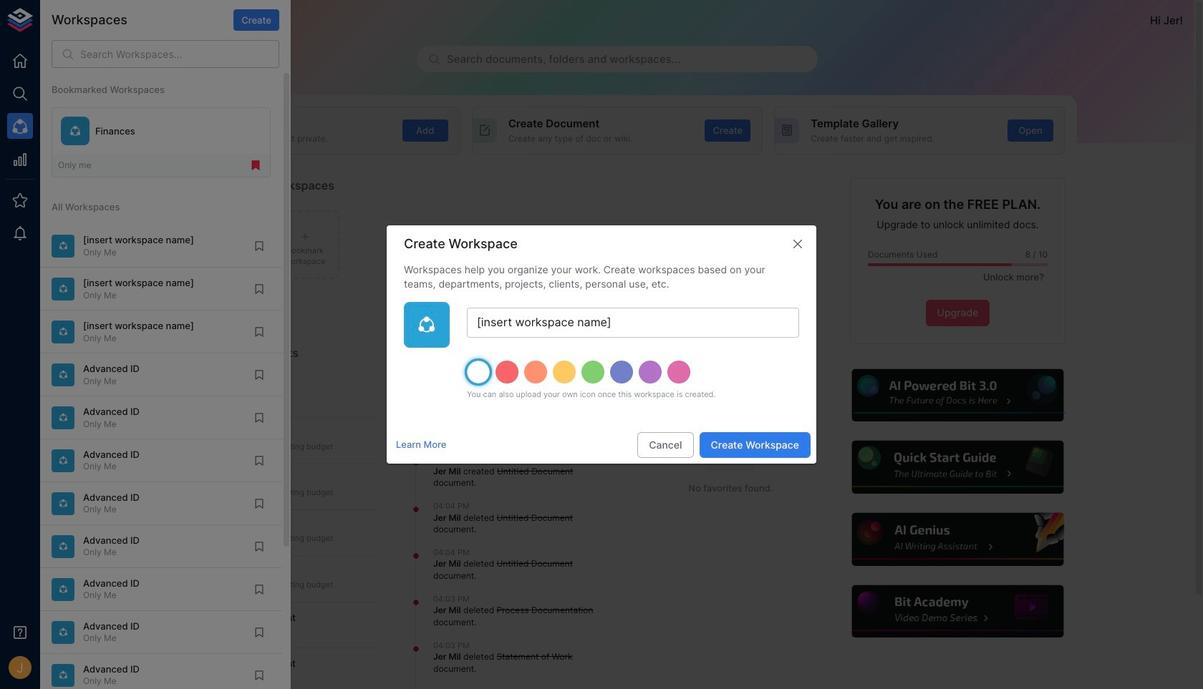 Task type: vqa. For each thing, say whether or not it's contained in the screenshot.
first help image from the bottom
yes



Task type: locate. For each thing, give the bounding box(es) containing it.
Marketing Team, Project X, Personal, etc. text field
[[467, 308, 799, 338]]

1 vertical spatial bookmark image
[[253, 369, 266, 382]]

Search Workspaces... text field
[[80, 40, 279, 68]]

4 help image from the top
[[850, 584, 1066, 641]]

2 bookmark image from the top
[[253, 326, 266, 339]]

2 help image from the top
[[850, 439, 1066, 496]]

0 vertical spatial bookmark image
[[253, 240, 266, 253]]

1 bookmark image from the top
[[253, 240, 266, 253]]

1 help image from the top
[[850, 367, 1066, 424]]

6 bookmark image from the top
[[253, 583, 266, 596]]

remove bookmark image
[[249, 159, 262, 172]]

bookmark image
[[253, 283, 266, 296], [253, 326, 266, 339], [253, 412, 266, 425], [253, 498, 266, 510], [253, 541, 266, 553], [253, 583, 266, 596], [253, 626, 266, 639], [253, 669, 266, 682]]

2 vertical spatial bookmark image
[[253, 455, 266, 467]]

bookmark image
[[253, 240, 266, 253], [253, 369, 266, 382], [253, 455, 266, 467]]

help image
[[850, 367, 1066, 424], [850, 439, 1066, 496], [850, 512, 1066, 568], [850, 584, 1066, 641]]

dialog
[[387, 226, 816, 464]]



Task type: describe. For each thing, give the bounding box(es) containing it.
8 bookmark image from the top
[[253, 669, 266, 682]]

3 help image from the top
[[850, 512, 1066, 568]]

2 bookmark image from the top
[[253, 369, 266, 382]]

3 bookmark image from the top
[[253, 412, 266, 425]]

7 bookmark image from the top
[[253, 626, 266, 639]]

3 bookmark image from the top
[[253, 455, 266, 467]]

4 bookmark image from the top
[[253, 498, 266, 510]]

1 bookmark image from the top
[[253, 283, 266, 296]]

5 bookmark image from the top
[[253, 541, 266, 553]]



